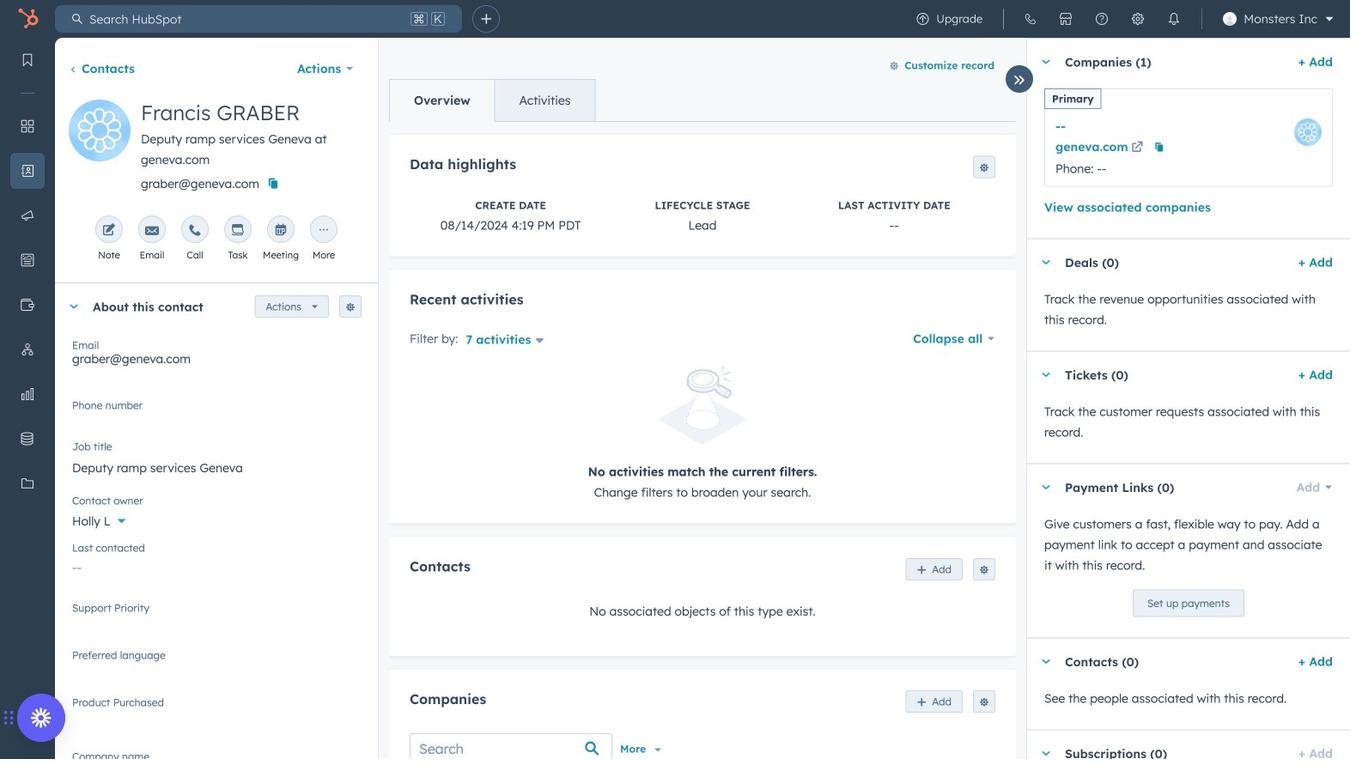 Task type: describe. For each thing, give the bounding box(es) containing it.
help image
[[1095, 12, 1109, 26]]

3 caret image from the top
[[1041, 373, 1051, 377]]

create an email image
[[145, 224, 159, 238]]

marketplaces image
[[1059, 12, 1073, 26]]

create a task image
[[231, 224, 245, 238]]

schedule a meeting image
[[274, 224, 288, 238]]

settings image
[[1131, 12, 1145, 26]]

0 horizontal spatial menu
[[0, 38, 55, 716]]

create a note image
[[102, 224, 116, 238]]

holly l image
[[1223, 12, 1237, 26]]

1 caret image from the top
[[1041, 60, 1051, 64]]

2 caret image from the top
[[1041, 260, 1051, 265]]



Task type: vqa. For each thing, say whether or not it's contained in the screenshot.
leftmost Marketing
no



Task type: locate. For each thing, give the bounding box(es) containing it.
2 vertical spatial caret image
[[1041, 373, 1051, 377]]

notifications image
[[1168, 12, 1181, 26]]

1 move image from the left
[[3, 708, 9, 728]]

caret image
[[1041, 60, 1051, 64], [1041, 260, 1051, 265], [1041, 373, 1051, 377]]

make a phone call image
[[188, 224, 202, 238]]

1 vertical spatial caret image
[[1041, 260, 1051, 265]]

None text field
[[72, 396, 361, 430], [72, 450, 361, 484], [72, 693, 361, 728], [72, 747, 361, 759], [72, 396, 361, 430], [72, 450, 361, 484], [72, 693, 361, 728], [72, 747, 361, 759]]

menu
[[905, 0, 1340, 38], [0, 38, 55, 716]]

-- text field
[[72, 551, 361, 579]]

navigation
[[389, 79, 596, 122]]

2 move image from the left
[[9, 708, 15, 728]]

Search HubSpot search field
[[82, 5, 407, 33]]

move image
[[3, 708, 9, 728], [9, 708, 15, 728]]

0 vertical spatial caret image
[[1041, 60, 1051, 64]]

link opens in a new window image
[[1131, 142, 1143, 154]]

link opens in a new window image
[[1131, 138, 1143, 158]]

caret image
[[69, 304, 79, 309], [1041, 485, 1051, 490], [1041, 660, 1051, 664], [1041, 752, 1051, 756]]

Search search field
[[410, 734, 612, 759]]

record a loom image
[[31, 708, 52, 728]]

more activities, menu pop up image
[[317, 224, 331, 238]]

search image
[[72, 14, 82, 24]]

1 horizontal spatial menu
[[905, 0, 1340, 38]]

alert
[[410, 366, 996, 503]]

bookmarks image
[[21, 53, 34, 67]]



